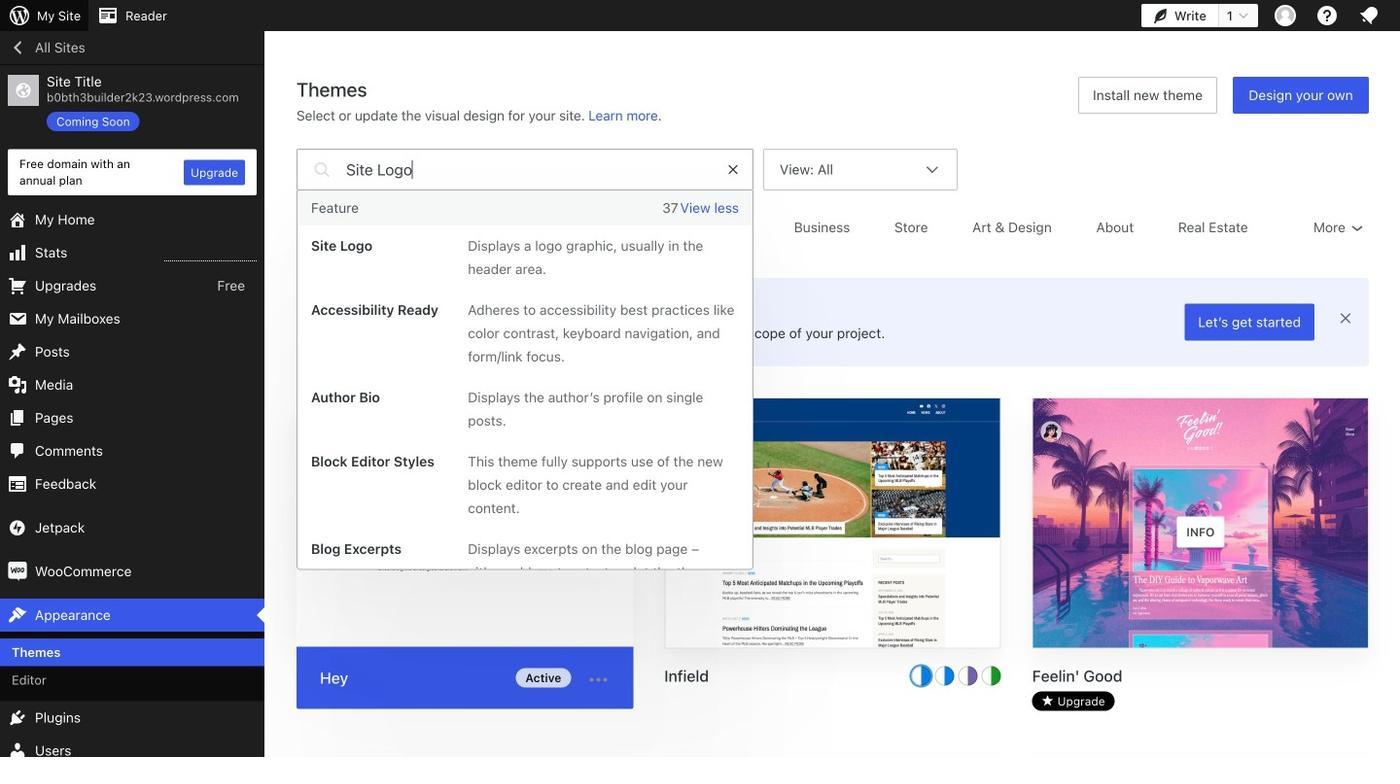 Task type: describe. For each thing, give the bounding box(es) containing it.
Search search field
[[346, 150, 714, 190]]

clear search image
[[726, 163, 740, 177]]

2 img image from the top
[[8, 562, 27, 582]]

hey is a simple personal blog theme. image
[[297, 398, 633, 651]]

my profile image
[[1275, 5, 1296, 26]]

highest hourly views 0 image
[[164, 249, 257, 262]]



Task type: locate. For each thing, give the bounding box(es) containing it.
1 img image from the top
[[8, 518, 27, 538]]

0 vertical spatial img image
[[8, 518, 27, 538]]

manage your notifications image
[[1358, 4, 1381, 27]]

img image
[[8, 518, 27, 538], [8, 562, 27, 582]]

dismiss image
[[1338, 311, 1354, 326]]

None search field
[[297, 144, 754, 758]]

a blog theme with a bold vaporwave aesthetic. its nostalgic atmosphere pays homage to the 80s and early 90s. image
[[1034, 399, 1368, 650]]

help image
[[1316, 4, 1339, 27]]

a passionate sports fan blog celebrating your favorite game. image
[[666, 399, 1000, 650]]

1 vertical spatial img image
[[8, 562, 27, 582]]

open search image
[[310, 144, 334, 195]]

more options for theme hey image
[[587, 668, 610, 692]]



Task type: vqa. For each thing, say whether or not it's contained in the screenshot.
Recently
no



